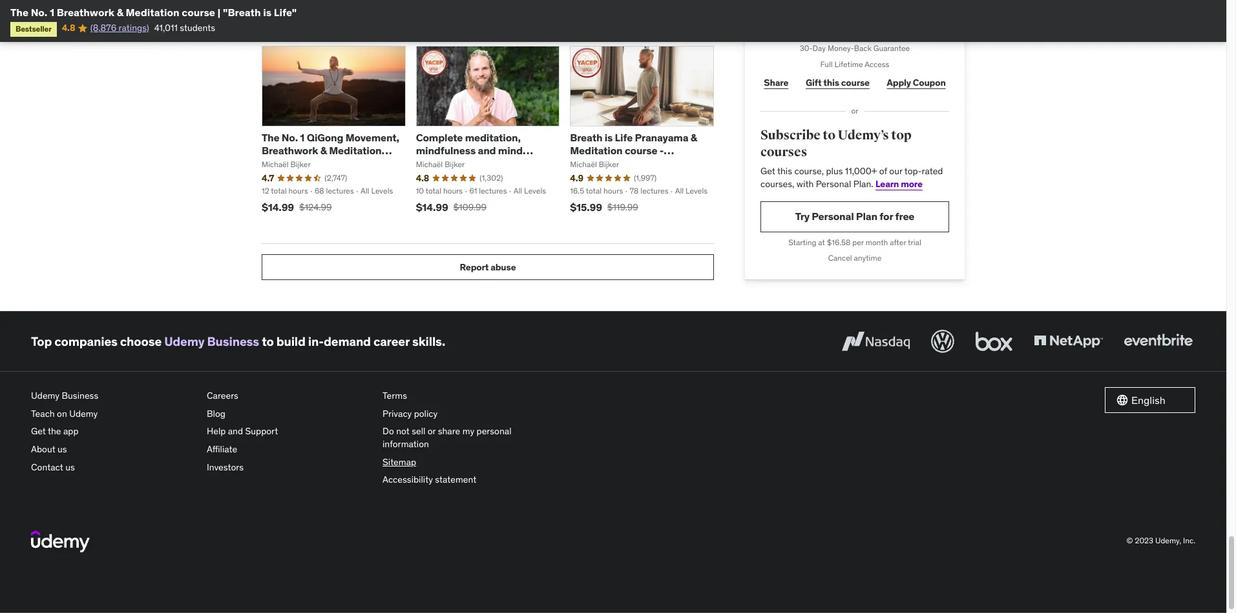 Task type: locate. For each thing, give the bounding box(es) containing it.
& up (8,876 ratings)
[[117, 6, 123, 19]]

meditation inside breath is life pranayama & meditation course  - yogaalliance
[[570, 144, 623, 157]]

top
[[31, 334, 52, 349]]

lectures down the 1302 reviews element
[[479, 186, 507, 196]]

2 vertical spatial udemy
[[69, 408, 98, 420]]

no.
[[31, 6, 47, 19], [282, 131, 298, 144]]

udemy business link up careers
[[164, 334, 259, 349]]

2 michaël from the left
[[416, 159, 443, 169]]

breath
[[570, 131, 602, 144]]

michaël bijker for meditation
[[570, 159, 619, 169]]

0 horizontal spatial to
[[262, 334, 274, 349]]

$14.99 $124.99
[[262, 201, 332, 214]]

all levels for breath is life pranayama & meditation course  - yogaalliance
[[675, 186, 708, 196]]

accessibility statement link
[[383, 472, 548, 490]]

personal up $16.58
[[812, 210, 854, 223]]

not
[[396, 426, 410, 438]]

0 horizontal spatial total
[[271, 186, 287, 196]]

4.7
[[262, 172, 274, 184]]

and for help
[[228, 426, 243, 438]]

total for breath is life pranayama & meditation course  - yogaalliance
[[586, 186, 602, 196]]

blog
[[207, 408, 225, 420]]

0 vertical spatial business
[[207, 334, 259, 349]]

4.8 for (8,876 ratings)
[[62, 22, 75, 34]]

michaël up '4.9' in the left top of the page
[[570, 159, 597, 169]]

total right 10
[[426, 186, 441, 196]]

try personal plan for free link
[[761, 201, 949, 232]]

1 horizontal spatial all
[[514, 186, 522, 196]]

0 horizontal spatial &
[[117, 6, 123, 19]]

& for pranayama
[[691, 131, 697, 144]]

contact
[[31, 462, 63, 473]]

my
[[462, 426, 474, 438]]

0 vertical spatial this
[[823, 77, 839, 88]]

0 horizontal spatial get
[[31, 426, 46, 438]]

1 bijker from the left
[[290, 159, 311, 169]]

0 horizontal spatial all levels
[[361, 186, 393, 196]]

levels left 10
[[371, 186, 393, 196]]

life"
[[274, 6, 297, 19]]

meditation up (2,747)
[[329, 144, 382, 157]]

breath is life pranayama & meditation course  - yogaalliance link
[[570, 131, 697, 169]]

4.8 left (8,876
[[62, 22, 75, 34]]

inc.
[[1183, 537, 1195, 546]]

total right 16.5
[[586, 186, 602, 196]]

2 horizontal spatial hours
[[604, 186, 623, 196]]

udemy's
[[838, 127, 889, 144]]

hours up $15.99 $119.99
[[604, 186, 623, 196]]

udemy image
[[31, 531, 90, 553]]

0 horizontal spatial no.
[[31, 6, 47, 19]]

2 bijker from the left
[[445, 159, 465, 169]]

0 horizontal spatial all
[[361, 186, 369, 196]]

business up careers
[[207, 334, 259, 349]]

course left -
[[625, 144, 657, 157]]

contact us link
[[31, 459, 196, 477]]

0 horizontal spatial levels
[[371, 186, 393, 196]]

2 horizontal spatial bijker
[[599, 159, 619, 169]]

1 horizontal spatial no.
[[282, 131, 298, 144]]

1 vertical spatial us
[[65, 462, 75, 473]]

2 horizontal spatial &
[[691, 131, 697, 144]]

no. up course.
[[282, 131, 298, 144]]

"breath
[[223, 6, 261, 19]]

0 vertical spatial personal
[[816, 178, 851, 190]]

to inside the "subscribe to udemy's top courses"
[[823, 127, 835, 144]]

michaël bijker down mindfulness
[[416, 159, 465, 169]]

michaël up 4.7
[[262, 159, 289, 169]]

all right the 61 lectures
[[514, 186, 522, 196]]

61
[[469, 186, 477, 196]]

1 inside the no. 1 qigong movement, breathwork & meditation course.
[[300, 131, 305, 144]]

2 levels from the left
[[524, 186, 546, 196]]

bijker for training
[[445, 159, 465, 169]]

on
[[57, 408, 67, 420]]

michaël bijker up '4.9' in the left top of the page
[[570, 159, 619, 169]]

1 vertical spatial business
[[62, 390, 98, 402]]

get up courses,
[[761, 166, 775, 177]]

3 levels from the left
[[686, 186, 708, 196]]

1 horizontal spatial 1
[[300, 131, 305, 144]]

all levels for complete meditation, mindfulness and mind training course
[[514, 186, 546, 196]]

apply coupon button
[[883, 70, 949, 96]]

meditation for "breath
[[126, 6, 179, 19]]

1 for qigong
[[300, 131, 305, 144]]

2 horizontal spatial meditation
[[570, 144, 623, 157]]

this right gift
[[823, 77, 839, 88]]

to
[[823, 127, 835, 144], [262, 334, 274, 349]]

michaël down mindfulness
[[416, 159, 443, 169]]

udemy right the choose
[[164, 334, 205, 349]]

$14.99 down 12 total hours at the top of page
[[262, 201, 294, 214]]

build
[[276, 334, 306, 349]]

0 vertical spatial is
[[263, 6, 272, 19]]

mindfulness
[[416, 144, 476, 157]]

this up courses,
[[777, 166, 792, 177]]

1 for breathwork
[[50, 6, 54, 19]]

and inside careers blog help and support affiliate investors
[[228, 426, 243, 438]]

bijker up 16.5 total hours
[[599, 159, 619, 169]]

78
[[630, 186, 639, 196]]

courses,
[[761, 178, 794, 190]]

udemy right on at bottom left
[[69, 408, 98, 420]]

2 all levels from the left
[[514, 186, 546, 196]]

0 vertical spatial or
[[851, 106, 858, 116]]

of
[[879, 166, 887, 177]]

meditation
[[126, 6, 179, 19], [329, 144, 382, 157], [570, 144, 623, 157]]

get inside udemy business teach on udemy get the app about us contact us
[[31, 426, 46, 438]]

get this course, plus 11,000+ of our top-rated courses, with personal plan.
[[761, 166, 943, 190]]

1 horizontal spatial bijker
[[445, 159, 465, 169]]

policy
[[414, 408, 438, 420]]

eventbrite image
[[1121, 328, 1195, 356]]

1 vertical spatial no.
[[282, 131, 298, 144]]

at
[[818, 238, 825, 247]]

full
[[820, 59, 833, 69]]

1 horizontal spatial the
[[262, 131, 279, 144]]

1 horizontal spatial &
[[320, 144, 327, 157]]

course for breath is life pranayama & meditation course  - yogaalliance
[[625, 144, 657, 157]]

all right 68 lectures
[[361, 186, 369, 196]]

skills.
[[412, 334, 445, 349]]

get
[[761, 166, 775, 177], [31, 426, 46, 438]]

1 vertical spatial 4.8
[[416, 172, 429, 184]]

levels right 78 lectures
[[686, 186, 708, 196]]

michaël bijker up 4.7
[[262, 159, 311, 169]]

1 horizontal spatial lectures
[[479, 186, 507, 196]]

total right 12
[[271, 186, 287, 196]]

pranayama
[[635, 131, 688, 144]]

total for complete meditation, mindfulness and mind training course
[[426, 186, 441, 196]]

2 all from the left
[[514, 186, 522, 196]]

the up course.
[[262, 131, 279, 144]]

hours for breathwork
[[289, 186, 308, 196]]

1 horizontal spatial breathwork
[[262, 144, 318, 157]]

is left life on the top of the page
[[605, 131, 613, 144]]

course inside breath is life pranayama & meditation course  - yogaalliance
[[625, 144, 657, 157]]

hours up "$14.99 $124.99"
[[289, 186, 308, 196]]

3 bijker from the left
[[599, 159, 619, 169]]

complete meditation, mindfulness and mind training course
[[416, 131, 523, 169]]

sitemap
[[383, 457, 416, 468]]

all levels right the 61 lectures
[[514, 186, 546, 196]]

subscribe to udemy's top courses
[[761, 127, 912, 160]]

0 horizontal spatial $14.99
[[262, 201, 294, 214]]

61 lectures
[[469, 186, 507, 196]]

to left udemy's
[[823, 127, 835, 144]]

plan.
[[853, 178, 873, 190]]

this inside gift this course link
[[823, 77, 839, 88]]

top companies choose udemy business to build in-demand career skills.
[[31, 334, 445, 349]]

3 michaël from the left
[[570, 159, 597, 169]]

3 all levels from the left
[[675, 186, 708, 196]]

2 $14.99 from the left
[[416, 201, 448, 214]]

and right 'help'
[[228, 426, 243, 438]]

0 horizontal spatial michaël bijker
[[262, 159, 311, 169]]

3 michaël bijker from the left
[[570, 159, 619, 169]]

1 total from the left
[[271, 186, 287, 196]]

course up (1,302)
[[456, 156, 488, 169]]

0 horizontal spatial this
[[777, 166, 792, 177]]

2 total from the left
[[426, 186, 441, 196]]

movement,
[[346, 131, 399, 144]]

0 horizontal spatial the
[[10, 6, 28, 19]]

or right sell on the left of the page
[[428, 426, 436, 438]]

1 horizontal spatial get
[[761, 166, 775, 177]]

business inside udemy business teach on udemy get the app about us contact us
[[62, 390, 98, 402]]

1 horizontal spatial levels
[[524, 186, 546, 196]]

bijker down mindfulness
[[445, 159, 465, 169]]

1 horizontal spatial hours
[[443, 186, 463, 196]]

0 horizontal spatial michaël
[[262, 159, 289, 169]]

hours
[[289, 186, 308, 196], [443, 186, 463, 196], [604, 186, 623, 196]]

1 vertical spatial the
[[262, 131, 279, 144]]

no. up bestseller
[[31, 6, 47, 19]]

0 horizontal spatial 4.8
[[62, 22, 75, 34]]

get left the
[[31, 426, 46, 438]]

starting
[[788, 238, 816, 247]]

2 horizontal spatial all levels
[[675, 186, 708, 196]]

breathwork up (8,876
[[57, 6, 114, 19]]

us right the about on the left
[[58, 444, 67, 456]]

1 horizontal spatial business
[[207, 334, 259, 349]]

1 left qigong
[[300, 131, 305, 144]]

course
[[182, 6, 215, 19], [841, 77, 870, 88], [625, 144, 657, 157], [456, 156, 488, 169]]

0 horizontal spatial meditation
[[126, 6, 179, 19]]

1997 reviews element
[[634, 173, 657, 184]]

& inside breath is life pranayama & meditation course  - yogaalliance
[[691, 131, 697, 144]]

0 vertical spatial to
[[823, 127, 835, 144]]

business
[[207, 334, 259, 349], [62, 390, 98, 402]]

the inside the no. 1 qigong movement, breathwork & meditation course.
[[262, 131, 279, 144]]

0 horizontal spatial udemy
[[31, 390, 59, 402]]

1 $14.99 from the left
[[262, 201, 294, 214]]

$14.99 down 10 total hours
[[416, 201, 448, 214]]

1 horizontal spatial meditation
[[329, 144, 382, 157]]

lectures
[[326, 186, 354, 196], [479, 186, 507, 196], [641, 186, 668, 196]]

yogaalliance
[[570, 156, 632, 169]]

2 michaël bijker from the left
[[416, 159, 465, 169]]

learn more link
[[876, 178, 923, 190]]

course down lifetime
[[841, 77, 870, 88]]

course inside complete meditation, mindfulness and mind training course
[[456, 156, 488, 169]]

1 horizontal spatial and
[[478, 144, 496, 157]]

0 horizontal spatial lectures
[[326, 186, 354, 196]]

1 horizontal spatial total
[[426, 186, 441, 196]]

meditation,
[[465, 131, 521, 144]]

1 horizontal spatial udemy
[[69, 408, 98, 420]]

volkswagen image
[[929, 328, 957, 356]]

1 vertical spatial or
[[428, 426, 436, 438]]

1 horizontal spatial to
[[823, 127, 835, 144]]

is left life"
[[263, 6, 272, 19]]

2 horizontal spatial lectures
[[641, 186, 668, 196]]

us right contact
[[65, 462, 75, 473]]

all
[[361, 186, 369, 196], [514, 186, 522, 196], [675, 186, 684, 196]]

4.9
[[570, 172, 583, 184]]

1 all levels from the left
[[361, 186, 393, 196]]

and for mindfulness
[[478, 144, 496, 157]]

1 vertical spatial and
[[228, 426, 243, 438]]

personal inside get this course, plus 11,000+ of our top-rated courses, with personal plan.
[[816, 178, 851, 190]]

0 horizontal spatial bijker
[[290, 159, 311, 169]]

$15.99 $119.99
[[570, 201, 638, 214]]

or up udemy's
[[851, 106, 858, 116]]

meditation for yogaalliance
[[570, 144, 623, 157]]

hours for training
[[443, 186, 463, 196]]

all levels right 68 lectures
[[361, 186, 393, 196]]

& right pranayama
[[691, 131, 697, 144]]

breath is life pranayama & meditation course  - yogaalliance
[[570, 131, 697, 169]]

and inside complete meditation, mindfulness and mind training course
[[478, 144, 496, 157]]

& up (2,747)
[[320, 144, 327, 157]]

3 all from the left
[[675, 186, 684, 196]]

$14.99 $109.99
[[416, 201, 487, 214]]

lectures down 2747 reviews 'element'
[[326, 186, 354, 196]]

4.8 up 10
[[416, 172, 429, 184]]

0 vertical spatial 1
[[50, 6, 54, 19]]

3 lectures from the left
[[641, 186, 668, 196]]

personal down plus
[[816, 178, 851, 190]]

2 horizontal spatial michaël bijker
[[570, 159, 619, 169]]

0 vertical spatial the
[[10, 6, 28, 19]]

report abuse button
[[262, 255, 714, 281]]

bijker up 12 total hours at the top of page
[[290, 159, 311, 169]]

1 horizontal spatial michaël
[[416, 159, 443, 169]]

0 vertical spatial get
[[761, 166, 775, 177]]

3 hours from the left
[[604, 186, 623, 196]]

2 lectures from the left
[[479, 186, 507, 196]]

meditation up '4.9' in the left top of the page
[[570, 144, 623, 157]]

hours up $14.99 $109.99
[[443, 186, 463, 196]]

meditation up 41,011
[[126, 6, 179, 19]]

michaël bijker for breathwork
[[262, 159, 311, 169]]

udemy up the teach in the left bottom of the page
[[31, 390, 59, 402]]

0 horizontal spatial or
[[428, 426, 436, 438]]

careers link
[[207, 388, 372, 406]]

1 horizontal spatial 4.8
[[416, 172, 429, 184]]

about us link
[[31, 441, 196, 459]]

&
[[117, 6, 123, 19], [691, 131, 697, 144], [320, 144, 327, 157]]

the up bestseller
[[10, 6, 28, 19]]

1 vertical spatial this
[[777, 166, 792, 177]]

lectures down 1997 reviews element
[[641, 186, 668, 196]]

1 horizontal spatial is
[[605, 131, 613, 144]]

2 horizontal spatial michaël
[[570, 159, 597, 169]]

0 horizontal spatial business
[[62, 390, 98, 402]]

12 total hours
[[262, 186, 308, 196]]

and left mind
[[478, 144, 496, 157]]

2 horizontal spatial udemy
[[164, 334, 205, 349]]

course up the students
[[182, 6, 215, 19]]

2 horizontal spatial all
[[675, 186, 684, 196]]

1 up bestseller
[[50, 6, 54, 19]]

41,011
[[154, 22, 178, 34]]

all levels right 78 lectures
[[675, 186, 708, 196]]

business up on at bottom left
[[62, 390, 98, 402]]

1 horizontal spatial michaël bijker
[[416, 159, 465, 169]]

the for the no. 1 qigong movement, breathwork & meditation course.
[[262, 131, 279, 144]]

2 horizontal spatial total
[[586, 186, 602, 196]]

1 all from the left
[[361, 186, 369, 196]]

breathwork up 4.7
[[262, 144, 318, 157]]

all right 78 lectures
[[675, 186, 684, 196]]

levels for breath is life pranayama & meditation course  - yogaalliance
[[686, 186, 708, 196]]

1 horizontal spatial this
[[823, 77, 839, 88]]

to left build on the bottom
[[262, 334, 274, 349]]

1 vertical spatial is
[[605, 131, 613, 144]]

1 lectures from the left
[[326, 186, 354, 196]]

$15.99
[[570, 201, 602, 214]]

1 hours from the left
[[289, 186, 308, 196]]

1 vertical spatial get
[[31, 426, 46, 438]]

2 horizontal spatial levels
[[686, 186, 708, 196]]

box image
[[972, 328, 1016, 356]]

68 lectures
[[315, 186, 354, 196]]

qigong
[[307, 131, 343, 144]]

gift
[[806, 77, 822, 88]]

0 vertical spatial breathwork
[[57, 6, 114, 19]]

affiliate
[[207, 444, 237, 456]]

course.
[[262, 156, 297, 169]]

lectures for meditation
[[641, 186, 668, 196]]

2 hours from the left
[[443, 186, 463, 196]]

personal
[[816, 178, 851, 190], [812, 210, 854, 223]]

1 vertical spatial udemy
[[31, 390, 59, 402]]

0 vertical spatial no.
[[31, 6, 47, 19]]

all levels for the no. 1 qigong movement, breathwork & meditation course.
[[361, 186, 393, 196]]

1 horizontal spatial $14.99
[[416, 201, 448, 214]]

udemy business link up "get the app" link
[[31, 388, 196, 406]]

3 total from the left
[[586, 186, 602, 196]]

1 michaël from the left
[[262, 159, 289, 169]]

no. inside the no. 1 qigong movement, breathwork & meditation course.
[[282, 131, 298, 144]]

bijker for breathwork
[[290, 159, 311, 169]]

0 horizontal spatial hours
[[289, 186, 308, 196]]

1 vertical spatial 1
[[300, 131, 305, 144]]

complete meditation, mindfulness and mind training course link
[[416, 131, 533, 169]]

1 levels from the left
[[371, 186, 393, 196]]

16.5
[[570, 186, 584, 196]]

0 horizontal spatial 1
[[50, 6, 54, 19]]

1 vertical spatial breathwork
[[262, 144, 318, 157]]

1 michaël bijker from the left
[[262, 159, 311, 169]]

0 vertical spatial udemy
[[164, 334, 205, 349]]

levels left 16.5
[[524, 186, 546, 196]]

sell
[[412, 426, 425, 438]]

0 horizontal spatial and
[[228, 426, 243, 438]]

0 vertical spatial and
[[478, 144, 496, 157]]

and
[[478, 144, 496, 157], [228, 426, 243, 438]]

0 vertical spatial 4.8
[[62, 22, 75, 34]]

1 horizontal spatial all levels
[[514, 186, 546, 196]]

this inside get this course, plus 11,000+ of our top-rated courses, with personal plan.
[[777, 166, 792, 177]]



Task type: vqa. For each thing, say whether or not it's contained in the screenshot.
left hours
yes



Task type: describe. For each thing, give the bounding box(es) containing it.
1 vertical spatial udemy business link
[[31, 388, 196, 406]]

levels for complete meditation, mindfulness and mind training course
[[524, 186, 546, 196]]

breathwork inside the no. 1 qigong movement, breathwork & meditation course.
[[262, 144, 318, 157]]

get the app link
[[31, 423, 196, 441]]

back
[[854, 43, 872, 53]]

0 vertical spatial us
[[58, 444, 67, 456]]

investors
[[207, 462, 244, 473]]

2747 reviews element
[[325, 173, 347, 184]]

blog link
[[207, 406, 372, 423]]

(2,747)
[[325, 173, 347, 183]]

terms link
[[383, 388, 548, 406]]

students
[[180, 22, 215, 34]]

12
[[262, 186, 269, 196]]

hours for meditation
[[604, 186, 623, 196]]

demand
[[324, 334, 371, 349]]

careers blog help and support affiliate investors
[[207, 390, 278, 473]]

nasdaq image
[[839, 328, 913, 356]]

course,
[[794, 166, 824, 177]]

share button
[[761, 70, 792, 96]]

is inside breath is life pranayama & meditation course  - yogaalliance
[[605, 131, 613, 144]]

© 2023 udemy, inc.
[[1127, 537, 1195, 546]]

do not sell or share my personal information button
[[383, 423, 548, 454]]

accessibility
[[383, 474, 433, 486]]

with
[[797, 178, 814, 190]]

courses
[[761, 144, 807, 160]]

0 horizontal spatial breathwork
[[57, 6, 114, 19]]

all for the no. 1 qigong movement, breathwork & meditation course.
[[361, 186, 369, 196]]

$109.99
[[453, 202, 487, 213]]

0 vertical spatial udemy business link
[[164, 334, 259, 349]]

lectures for breathwork
[[326, 186, 354, 196]]

michaël for complete meditation, mindfulness and mind training course
[[416, 159, 443, 169]]

bestseller
[[16, 24, 52, 34]]

this for get
[[777, 166, 792, 177]]

41,011 students
[[154, 22, 215, 34]]

learn
[[876, 178, 899, 190]]

english button
[[1105, 388, 1195, 414]]

all for complete meditation, mindfulness and mind training course
[[514, 186, 522, 196]]

course for complete meditation, mindfulness and mind training course
[[456, 156, 488, 169]]

udemy business teach on udemy get the app about us contact us
[[31, 390, 98, 473]]

top-
[[904, 166, 922, 177]]

abuse
[[491, 262, 516, 273]]

training
[[416, 156, 454, 169]]

1 vertical spatial personal
[[812, 210, 854, 223]]

plan
[[856, 210, 877, 223]]

10 total hours
[[416, 186, 463, 196]]

access
[[865, 59, 889, 69]]

netapp image
[[1031, 328, 1106, 356]]

lectures for training
[[479, 186, 507, 196]]

78 lectures
[[630, 186, 668, 196]]

10
[[416, 186, 424, 196]]

michaël for breath is life pranayama & meditation course  - yogaalliance
[[570, 159, 597, 169]]

life
[[615, 131, 633, 144]]

(1,997)
[[634, 173, 657, 183]]

2023
[[1135, 537, 1153, 546]]

our
[[889, 166, 902, 177]]

4.8 for (1,302)
[[416, 172, 429, 184]]

investors link
[[207, 459, 372, 477]]

udemy,
[[1155, 537, 1181, 546]]

or inside terms privacy policy do not sell or share my personal information sitemap accessibility statement
[[428, 426, 436, 438]]

course for the no. 1 breathwork & meditation course | "breath is life"
[[182, 6, 215, 19]]

& for breathwork
[[117, 6, 123, 19]]

support
[[245, 426, 278, 438]]

learn more
[[876, 178, 923, 190]]

michaël bijker for training
[[416, 159, 465, 169]]

16.5 total hours
[[570, 186, 623, 196]]

bijker for meditation
[[599, 159, 619, 169]]

share
[[764, 77, 788, 88]]

try
[[795, 210, 810, 223]]

$14.99 for the no. 1 qigong movement, breathwork & meditation course.
[[262, 201, 294, 214]]

small image
[[1116, 394, 1129, 407]]

top
[[891, 127, 912, 144]]

more courses by
[[262, 16, 386, 36]]

do
[[383, 426, 394, 438]]

$14.99 for complete meditation, mindfulness and mind training course
[[416, 201, 448, 214]]

the
[[48, 426, 61, 438]]

the no. 1 qigong movement, breathwork & meditation course.
[[262, 131, 399, 169]]

0 horizontal spatial is
[[263, 6, 272, 19]]

share
[[438, 426, 460, 438]]

©
[[1127, 537, 1133, 546]]

money-
[[828, 43, 854, 53]]

mind
[[498, 144, 523, 157]]

by
[[365, 16, 382, 36]]

levels for the no. 1 qigong movement, breathwork & meditation course.
[[371, 186, 393, 196]]

the for the no. 1 breathwork & meditation course | "breath is life"
[[10, 6, 28, 19]]

statement
[[435, 474, 476, 486]]

meditation inside the no. 1 qigong movement, breathwork & meditation course.
[[329, 144, 382, 157]]

try personal plan for free
[[795, 210, 914, 223]]

more
[[901, 178, 923, 190]]

careers
[[207, 390, 238, 402]]

terms
[[383, 390, 407, 402]]

teach on udemy link
[[31, 406, 196, 423]]

1 vertical spatial to
[[262, 334, 274, 349]]

cancel
[[828, 254, 852, 263]]

about
[[31, 444, 55, 456]]

total for the no. 1 qigong movement, breathwork & meditation course.
[[271, 186, 287, 196]]

1 horizontal spatial or
[[851, 106, 858, 116]]

michaël for the no. 1 qigong movement, breathwork & meditation course.
[[262, 159, 289, 169]]

the no. 1 qigong movement, breathwork & meditation course. link
[[262, 131, 399, 169]]

$16.58
[[827, 238, 851, 247]]

terms privacy policy do not sell or share my personal information sitemap accessibility statement
[[383, 390, 511, 486]]

this for gift
[[823, 77, 839, 88]]

& inside the no. 1 qigong movement, breathwork & meditation course.
[[320, 144, 327, 157]]

30-day money-back guarantee full lifetime access
[[800, 43, 910, 69]]

1302 reviews element
[[480, 173, 503, 184]]

for
[[880, 210, 893, 223]]

plus
[[826, 166, 843, 177]]

subscribe
[[761, 127, 820, 144]]

all for breath is life pranayama & meditation course  - yogaalliance
[[675, 186, 684, 196]]

apply
[[887, 77, 911, 88]]

help and support link
[[207, 423, 372, 441]]

privacy policy link
[[383, 406, 548, 423]]

teach
[[31, 408, 55, 420]]

app
[[63, 426, 79, 438]]

no. for qigong
[[282, 131, 298, 144]]

no. for breathwork
[[31, 6, 47, 19]]

starting at $16.58 per month after trial cancel anytime
[[788, 238, 921, 263]]

(8,876
[[90, 22, 116, 34]]

get inside get this course, plus 11,000+ of our top-rated courses, with personal plan.
[[761, 166, 775, 177]]

-
[[660, 144, 664, 157]]

free
[[895, 210, 914, 223]]

personal
[[477, 426, 511, 438]]

rated
[[922, 166, 943, 177]]



